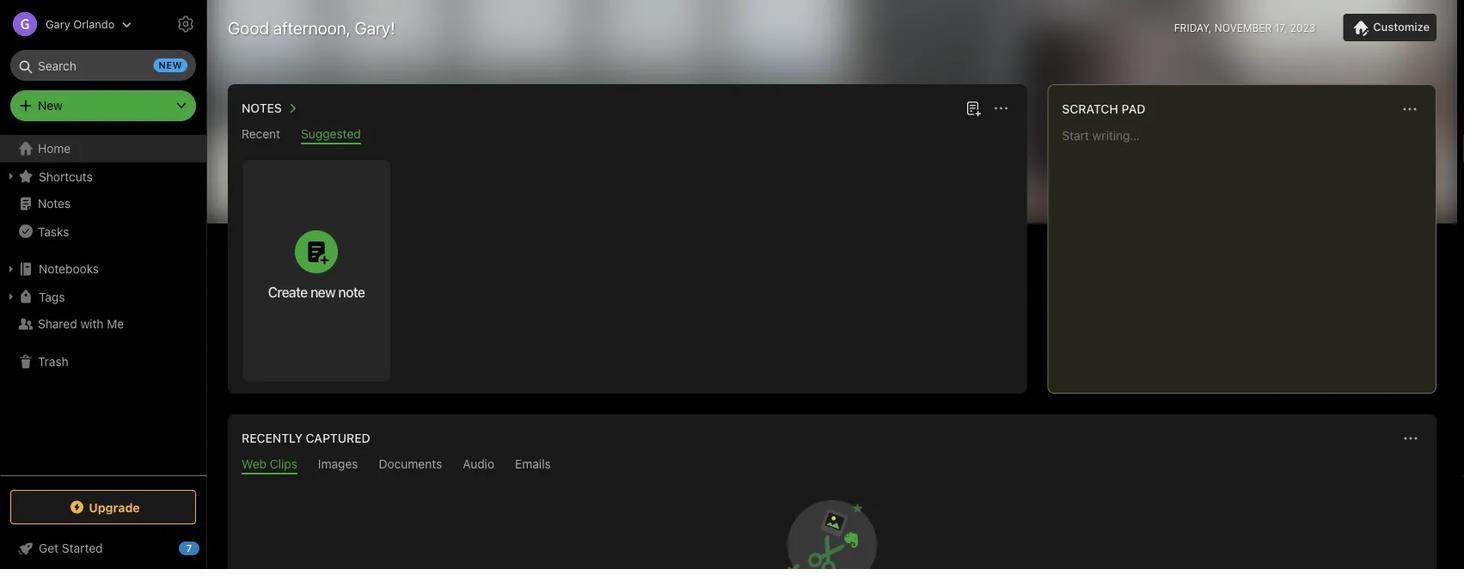 Task type: describe. For each thing, give the bounding box(es) containing it.
get
[[39, 541, 59, 555]]

more actions field for recently captured
[[1399, 427, 1423, 451]]

scratch
[[1062, 102, 1119, 116]]

me
[[107, 317, 124, 331]]

suggested
[[301, 127, 361, 141]]

tab list for recently captured
[[231, 457, 1433, 475]]

web clips
[[242, 457, 297, 471]]

good
[[228, 17, 269, 37]]

orlando
[[73, 18, 115, 31]]

started
[[62, 541, 103, 555]]

shared
[[38, 317, 77, 331]]

images tab
[[318, 457, 358, 475]]

1 vertical spatial notes
[[38, 196, 71, 211]]

expand notebooks image
[[4, 262, 18, 276]]

17,
[[1275, 21, 1288, 34]]

recently captured
[[242, 431, 370, 445]]

trash link
[[0, 348, 206, 376]]

Account field
[[0, 7, 132, 41]]

new inside 'button'
[[310, 284, 335, 300]]

documents
[[379, 457, 442, 471]]

click to collapse image
[[200, 537, 213, 558]]

home
[[38, 141, 71, 156]]

scratch pad button
[[1059, 99, 1146, 120]]

audio
[[463, 457, 495, 471]]

Start writing… text field
[[1062, 128, 1435, 379]]

notebooks
[[39, 262, 99, 276]]

create
[[268, 284, 308, 300]]

Help and Learning task checklist field
[[0, 535, 206, 562]]

new inside search field
[[159, 60, 182, 71]]

recently captured button
[[238, 428, 370, 449]]

trash
[[38, 355, 69, 369]]

new button
[[10, 90, 196, 121]]

friday,
[[1174, 21, 1212, 34]]

tags button
[[0, 283, 206, 310]]

afternoon,
[[273, 17, 351, 37]]

recent
[[242, 127, 280, 141]]

tree containing home
[[0, 135, 206, 475]]

shortcuts
[[39, 169, 93, 183]]

get started
[[39, 541, 103, 555]]

scratch pad
[[1062, 102, 1146, 116]]



Task type: locate. For each thing, give the bounding box(es) containing it.
notes inside button
[[242, 101, 282, 115]]

0 vertical spatial tab list
[[231, 127, 1024, 144]]

note
[[338, 284, 365, 300]]

more actions image
[[1401, 428, 1421, 449]]

tab list for notes
[[231, 127, 1024, 144]]

suggested tab panel
[[228, 144, 1027, 394]]

notebooks link
[[0, 255, 206, 283]]

More actions field
[[989, 96, 1013, 120], [1398, 97, 1422, 121], [1399, 427, 1423, 451]]

tab list
[[231, 127, 1024, 144], [231, 457, 1433, 475]]

notes
[[242, 101, 282, 115], [38, 196, 71, 211]]

notes link
[[0, 190, 206, 218]]

gary orlando
[[46, 18, 115, 31]]

tab list containing recent
[[231, 127, 1024, 144]]

documents tab
[[379, 457, 442, 475]]

customize
[[1373, 20, 1430, 33]]

more actions field for scratch pad
[[1398, 97, 1422, 121]]

tasks button
[[0, 218, 206, 245]]

1 vertical spatial new
[[310, 284, 335, 300]]

2 tab list from the top
[[231, 457, 1433, 475]]

1 horizontal spatial notes
[[242, 101, 282, 115]]

good afternoon, gary!
[[228, 17, 395, 37]]

suggested tab
[[301, 127, 361, 144]]

create new note button
[[242, 160, 390, 382]]

new left note
[[310, 284, 335, 300]]

tab list containing web clips
[[231, 457, 1433, 475]]

more actions image
[[991, 98, 1012, 119], [1400, 99, 1421, 120]]

notes button
[[238, 98, 303, 119]]

tasks
[[38, 224, 69, 238]]

upgrade
[[89, 500, 140, 514]]

1 tab list from the top
[[231, 127, 1024, 144]]

emails
[[515, 457, 551, 471]]

shared with me
[[38, 317, 124, 331]]

notes up recent in the left of the page
[[242, 101, 282, 115]]

0 vertical spatial notes
[[242, 101, 282, 115]]

notes up tasks
[[38, 196, 71, 211]]

new
[[38, 98, 63, 113]]

shared with me link
[[0, 310, 206, 338]]

more actions image inside field
[[1400, 99, 1421, 120]]

images
[[318, 457, 358, 471]]

0 horizontal spatial notes
[[38, 196, 71, 211]]

expand tags image
[[4, 290, 18, 304]]

create new note
[[268, 284, 365, 300]]

web
[[242, 457, 267, 471]]

recently
[[242, 431, 303, 445]]

recent tab
[[242, 127, 280, 144]]

web clips tab
[[242, 457, 297, 475]]

0 horizontal spatial new
[[159, 60, 182, 71]]

1 vertical spatial tab list
[[231, 457, 1433, 475]]

0 vertical spatial new
[[159, 60, 182, 71]]

new
[[159, 60, 182, 71], [310, 284, 335, 300]]

new down settings image
[[159, 60, 182, 71]]

1 horizontal spatial new
[[310, 284, 335, 300]]

gary
[[46, 18, 70, 31]]

1 horizontal spatial more actions image
[[1400, 99, 1421, 120]]

tags
[[39, 290, 65, 304]]

new search field
[[22, 50, 187, 81]]

emails tab
[[515, 457, 551, 475]]

pad
[[1122, 102, 1146, 116]]

upgrade button
[[10, 490, 196, 525]]

captured
[[306, 431, 370, 445]]

friday, november 17, 2023
[[1174, 21, 1316, 34]]

clips
[[270, 457, 297, 471]]

Search text field
[[22, 50, 184, 81]]

audio tab
[[463, 457, 495, 475]]

shortcuts button
[[0, 163, 206, 190]]

tree
[[0, 135, 206, 475]]

november
[[1215, 21, 1272, 34]]

2023
[[1290, 21, 1316, 34]]

gary!
[[355, 17, 395, 37]]

with
[[80, 317, 104, 331]]

home link
[[0, 135, 206, 163]]

0 horizontal spatial more actions image
[[991, 98, 1012, 119]]

web clips tab panel
[[228, 475, 1437, 569]]

settings image
[[175, 14, 196, 34]]

7
[[186, 543, 192, 554]]

customize button
[[1343, 14, 1437, 41]]



Task type: vqa. For each thing, say whether or not it's contained in the screenshot.
Suggested tab panel
yes



